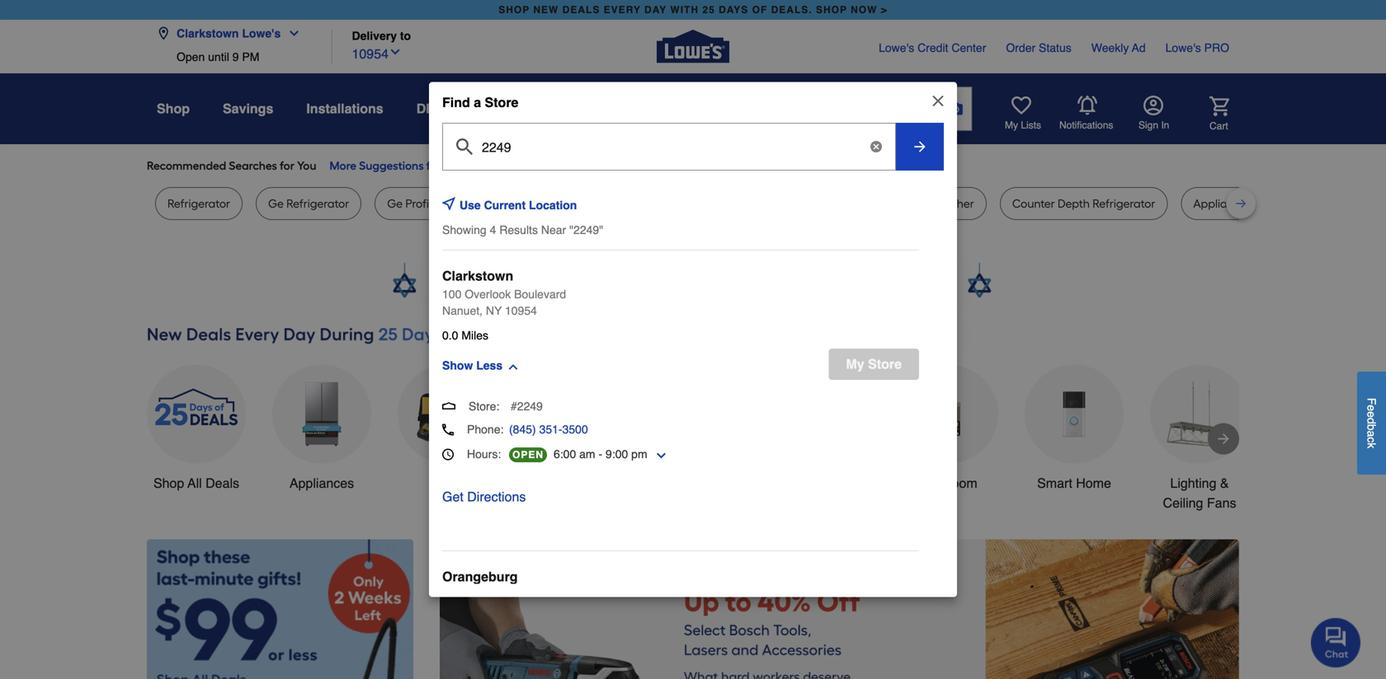 Task type: vqa. For each thing, say whether or not it's contained in the screenshot.
rightmost &
yes



Task type: describe. For each thing, give the bounding box(es) containing it.
store inside button
[[868, 357, 902, 372]]

savings button
[[223, 94, 273, 124]]

351-
[[539, 423, 562, 436]]

"2249"
[[569, 224, 603, 237]]

installations button
[[306, 94, 383, 124]]

bathroom button
[[899, 365, 998, 494]]

& for diy
[[442, 101, 451, 116]]

appliances
[[289, 476, 354, 491]]

searches
[[229, 159, 277, 173]]

(845) 351-3500 link
[[509, 422, 588, 438]]

ge for ge refrigerator
[[268, 197, 284, 211]]

shop new deals every day with 25 days of deals. shop now >
[[499, 4, 888, 16]]

use current location
[[460, 199, 577, 212]]

more suggestions for you link
[[330, 158, 476, 174]]

use
[[460, 199, 481, 212]]

get directions
[[442, 490, 526, 505]]

d
[[1365, 418, 1378, 425]]

am
[[579, 448, 595, 461]]

lowe's home improvement logo image
[[657, 10, 729, 83]]

gps image
[[442, 197, 455, 210]]

appliances button
[[272, 365, 371, 494]]

clarkstown lowe's button
[[157, 17, 307, 50]]

use current location button
[[460, 187, 603, 224]]

credit
[[918, 41, 948, 54]]

for for suggestions
[[426, 159, 441, 173]]

my store button
[[829, 349, 919, 380]]

deals.
[[771, 4, 812, 16]]

find
[[442, 95, 470, 110]]

Zip Code, City, State or Store # text field
[[449, 131, 889, 156]]

lowe's wishes you and your family a happy hanukkah. image
[[147, 263, 1239, 304]]

profile
[[405, 197, 438, 211]]

location image
[[157, 27, 170, 40]]

refrigerator for ge profile refrigerator
[[441, 197, 503, 211]]

100
[[442, 288, 462, 301]]

weekly ad
[[1091, 41, 1146, 54]]

lowe's pro
[[1166, 41, 1229, 54]]

ideas
[[455, 101, 489, 116]]

until
[[208, 50, 229, 64]]

2 shop from the left
[[816, 4, 847, 16]]

0 vertical spatial store
[[485, 95, 519, 110]]

clarkstown link
[[442, 267, 513, 286]]

showing                                      4                                     results near "2249"
[[442, 224, 603, 237]]

-
[[599, 448, 602, 461]]

new
[[533, 4, 559, 16]]

camera image
[[948, 101, 964, 117]]

9
[[232, 50, 239, 64]]

open for open until 9 pm
[[177, 50, 205, 64]]

lowe's home improvement notification center image
[[1078, 96, 1097, 116]]

shop all deals button
[[147, 365, 246, 494]]

lighting
[[1170, 476, 1217, 491]]

lighting & ceiling fans
[[1163, 476, 1236, 511]]

orangeburg link
[[442, 568, 518, 587]]

you for more suggestions for you
[[444, 159, 463, 173]]

directions
[[467, 490, 526, 505]]

clarkstown for clarkstown lowe's
[[177, 27, 239, 40]]

home
[[1076, 476, 1111, 491]]

tools button
[[398, 365, 497, 494]]

9:00
[[606, 448, 628, 461]]

refrigerator for french door refrigerator
[[608, 197, 670, 211]]

Search Query text field
[[523, 87, 897, 130]]

sign in button
[[1139, 96, 1169, 132]]

diy & ideas
[[416, 101, 489, 116]]

miles
[[462, 329, 488, 342]]

results
[[499, 224, 538, 237]]

25
[[702, 4, 715, 16]]

clarkstown for clarkstown 100 overlook boulevard nanuet, ny 10954
[[442, 269, 513, 284]]

0.0
[[442, 329, 458, 342]]

4
[[490, 224, 496, 237]]

hours
[[467, 448, 498, 461]]

deals
[[206, 476, 239, 491]]

delivery
[[352, 29, 397, 42]]

lists
[[1021, 120, 1041, 131]]

#2249
[[511, 400, 543, 413]]

boulevard
[[514, 288, 566, 301]]

10954 inside "clarkstown 100 overlook boulevard nanuet, ny 10954"
[[505, 304, 537, 318]]

you for recommended searches for you
[[297, 159, 316, 173]]

savings
[[223, 101, 273, 116]]

hours :
[[467, 448, 501, 461]]

counter depth refrigerator
[[1012, 197, 1155, 211]]

10954 button
[[352, 43, 402, 64]]

less
[[476, 359, 503, 372]]

my for my lists
[[1005, 120, 1018, 131]]

open for open
[[512, 450, 544, 461]]

in
[[1161, 120, 1169, 131]]

lowe's pro link
[[1166, 40, 1229, 56]]

history image
[[442, 449, 454, 461]]

phone image
[[442, 425, 454, 436]]

recommended
[[147, 159, 226, 173]]

installations
[[306, 101, 383, 116]]

all
[[188, 476, 202, 491]]

f
[[1365, 398, 1378, 405]]

find a store
[[442, 95, 519, 110]]

order status
[[1006, 41, 1072, 54]]

overlook
[[465, 288, 511, 301]]

arrow right image
[[1215, 431, 1232, 448]]

0 vertical spatial a
[[474, 95, 481, 110]]

lowe's inside button
[[242, 27, 281, 40]]

a inside button
[[1365, 431, 1378, 437]]

lowe's home improvement account image
[[1144, 96, 1163, 116]]

refrigerator for counter depth refrigerator
[[1093, 197, 1155, 211]]

chevron right image
[[463, 159, 476, 172]]

ge refrigerator
[[268, 197, 349, 211]]



Task type: locate. For each thing, give the bounding box(es) containing it.
10954 inside 10954 "button"
[[352, 46, 389, 62]]

0 horizontal spatial clarkstown
[[177, 27, 239, 40]]

3500
[[562, 423, 588, 436]]

0 horizontal spatial ge
[[268, 197, 284, 211]]

smart
[[1037, 476, 1072, 491]]

weekly
[[1091, 41, 1129, 54]]

0 horizontal spatial shop
[[499, 4, 530, 16]]

arrow right image
[[912, 139, 928, 155]]

open left 'until'
[[177, 50, 205, 64]]

1 vertical spatial my
[[846, 357, 864, 372]]

1 you from the left
[[297, 159, 316, 173]]

shop for shop all deals
[[153, 476, 184, 491]]

with
[[670, 4, 699, 16]]

& up fans
[[1220, 476, 1229, 491]]

smart home
[[1037, 476, 1111, 491]]

0 horizontal spatial 10954
[[352, 46, 389, 62]]

1 horizontal spatial clarkstown
[[442, 269, 513, 284]]

1 horizontal spatial my
[[1005, 120, 1018, 131]]

0 horizontal spatial you
[[297, 159, 316, 173]]

diy
[[416, 101, 438, 116]]

0 horizontal spatial for
[[280, 159, 295, 173]]

french door refrigerator
[[541, 197, 670, 211]]

weekly ad link
[[1091, 40, 1146, 56]]

& inside lighting & ceiling fans
[[1220, 476, 1229, 491]]

0 horizontal spatial chevron down image
[[281, 27, 301, 40]]

status
[[1039, 41, 1072, 54]]

lowe's credit center link
[[879, 40, 986, 56]]

close image
[[930, 93, 946, 109]]

6:00
[[554, 448, 576, 461]]

b
[[1365, 424, 1378, 431]]

1 horizontal spatial chevron down image
[[389, 45, 402, 59]]

store
[[485, 95, 519, 110], [868, 357, 902, 372]]

e
[[1365, 405, 1378, 412], [1365, 412, 1378, 418]]

store:
[[469, 400, 499, 413]]

1 vertical spatial chevron down image
[[389, 45, 402, 59]]

shop inside button
[[153, 476, 184, 491]]

shop for shop
[[157, 101, 190, 116]]

lowe's credit center
[[879, 41, 986, 54]]

appliance package
[[1193, 197, 1295, 211]]

for left 'chevron right' image on the left top of the page
[[426, 159, 441, 173]]

ge for ge profile refrigerator
[[387, 197, 403, 211]]

1 horizontal spatial a
[[1365, 431, 1378, 437]]

center
[[952, 41, 986, 54]]

& right diy
[[442, 101, 451, 116]]

ceiling
[[1163, 496, 1203, 511]]

refrigerator right door
[[608, 197, 670, 211]]

smart home button
[[1025, 365, 1124, 494]]

1 ge from the left
[[268, 197, 284, 211]]

for for searches
[[280, 159, 295, 173]]

now
[[851, 4, 877, 16]]

new deals every day during 25 days of deals image
[[147, 321, 1239, 349]]

dishwasher
[[914, 197, 974, 211]]

shop left all at the left of the page
[[153, 476, 184, 491]]

clarkstown up open until 9 pm
[[177, 27, 239, 40]]

diy & ideas button
[[416, 94, 489, 124]]

1 vertical spatial &
[[1220, 476, 1229, 491]]

cart button
[[1187, 96, 1229, 133]]

0 vertical spatial chevron down image
[[281, 27, 301, 40]]

lowe's home improvement cart image
[[1210, 96, 1229, 116]]

0 horizontal spatial lowe's
[[242, 27, 281, 40]]

package
[[1250, 197, 1295, 211]]

recommended searches for you heading
[[147, 158, 1239, 174]]

chat invite button image
[[1311, 618, 1361, 668]]

1 horizontal spatial open
[[512, 450, 544, 461]]

c
[[1365, 437, 1378, 443]]

for
[[280, 159, 295, 173], [426, 159, 441, 173]]

1 horizontal spatial you
[[444, 159, 463, 173]]

cart
[[1210, 120, 1228, 132]]

phone: (845) 351-3500
[[467, 423, 588, 436]]

day
[[644, 4, 667, 16]]

1 horizontal spatial shop
[[816, 4, 847, 16]]

&
[[442, 101, 451, 116], [1220, 476, 1229, 491]]

shop these last-minute gifts. $99 or less. quantities are limited and won't last. image
[[147, 540, 413, 680]]

showing
[[442, 224, 487, 237]]

my lists link
[[1005, 96, 1041, 132]]

tools
[[432, 476, 463, 491]]

chevron down image inside 10954 "button"
[[389, 45, 402, 59]]

1 horizontal spatial for
[[426, 159, 441, 173]]

0 vertical spatial 10954
[[352, 46, 389, 62]]

lowe's for lowe's credit center
[[879, 41, 914, 54]]

1 vertical spatial clarkstown
[[442, 269, 513, 284]]

k
[[1365, 443, 1378, 449]]

shop
[[157, 101, 190, 116], [153, 476, 184, 491]]

phone:
[[467, 423, 504, 436]]

a up k
[[1365, 431, 1378, 437]]

advertisement region
[[440, 540, 1239, 680]]

e up d in the right bottom of the page
[[1365, 405, 1378, 412]]

orangeburg
[[442, 570, 518, 585]]

lowe's up pm
[[242, 27, 281, 40]]

for right searches
[[280, 159, 295, 173]]

ge down searches
[[268, 197, 284, 211]]

refrigerator up 'showing'
[[441, 197, 503, 211]]

f e e d b a c k
[[1365, 398, 1378, 449]]

a
[[474, 95, 481, 110], [1365, 431, 1378, 437]]

3 refrigerator from the left
[[441, 197, 503, 211]]

shop all deals
[[153, 476, 239, 491]]

lowe's
[[242, 27, 281, 40], [879, 41, 914, 54], [1166, 41, 1201, 54]]

1 vertical spatial a
[[1365, 431, 1378, 437]]

french
[[541, 197, 577, 211]]

1 refrigerator from the left
[[167, 197, 230, 211]]

you left the more
[[297, 159, 316, 173]]

a right find
[[474, 95, 481, 110]]

you inside more suggestions for you link
[[444, 159, 463, 173]]

& inside button
[[442, 101, 451, 116]]

get
[[442, 490, 464, 505]]

e up b
[[1365, 412, 1378, 418]]

2 ge from the left
[[387, 197, 403, 211]]

lowe's left credit
[[879, 41, 914, 54]]

clarkstown
[[177, 27, 239, 40], [442, 269, 513, 284]]

2 refrigerator from the left
[[286, 197, 349, 211]]

near
[[541, 224, 566, 237]]

0 horizontal spatial &
[[442, 101, 451, 116]]

clarkstown inside "clarkstown 100 overlook boulevard nanuet, ny 10954"
[[442, 269, 513, 284]]

0 vertical spatial clarkstown
[[177, 27, 239, 40]]

clarkstown inside button
[[177, 27, 239, 40]]

my store
[[846, 357, 902, 372]]

0 vertical spatial my
[[1005, 120, 1018, 131]]

10954 down delivery
[[352, 46, 389, 62]]

1 vertical spatial store
[[868, 357, 902, 372]]

to
[[400, 29, 411, 42]]

0 horizontal spatial my
[[846, 357, 864, 372]]

5 refrigerator from the left
[[1093, 197, 1155, 211]]

door
[[580, 197, 605, 211]]

ge left profile
[[387, 197, 403, 211]]

0 vertical spatial shop
[[157, 101, 190, 116]]

refrigerator down recommended
[[167, 197, 230, 211]]

chevron down image inside clarkstown lowe's button
[[281, 27, 301, 40]]

lowe's left pro
[[1166, 41, 1201, 54]]

1 vertical spatial open
[[512, 450, 544, 461]]

refrigerator
[[167, 197, 230, 211], [286, 197, 349, 211], [441, 197, 503, 211], [608, 197, 670, 211], [1093, 197, 1155, 211]]

open until 9 pm
[[177, 50, 259, 64]]

pro
[[1204, 41, 1229, 54]]

None search field
[[522, 87, 972, 146]]

0 horizontal spatial open
[[177, 50, 205, 64]]

1 for from the left
[[280, 159, 295, 173]]

my for my store
[[846, 357, 864, 372]]

clarkstown lowe's
[[177, 27, 281, 40]]

1 e from the top
[[1365, 405, 1378, 412]]

lighting & ceiling fans button
[[1150, 365, 1249, 514]]

1 horizontal spatial 10954
[[505, 304, 537, 318]]

appliance
[[1193, 197, 1247, 211]]

shop up recommended
[[157, 101, 190, 116]]

& for lighting
[[1220, 476, 1229, 491]]

0 vertical spatial &
[[442, 101, 451, 116]]

4 refrigerator from the left
[[608, 197, 670, 211]]

order status link
[[1006, 40, 1072, 56]]

10954 down boulevard
[[505, 304, 537, 318]]

shop new deals every day with 25 days of deals. shop now > link
[[495, 0, 891, 20]]

1 shop from the left
[[499, 4, 530, 16]]

1 horizontal spatial store
[[868, 357, 902, 372]]

open down phone: (845) 351-3500
[[512, 450, 544, 461]]

refrigerator right depth
[[1093, 197, 1155, 211]]

ge
[[268, 197, 284, 211], [387, 197, 403, 211]]

recommended searches for you
[[147, 159, 316, 173]]

2 horizontal spatial lowe's
[[1166, 41, 1201, 54]]

1 horizontal spatial lowe's
[[879, 41, 914, 54]]

0 vertical spatial open
[[177, 50, 205, 64]]

you up gps image
[[444, 159, 463, 173]]

ad
[[1132, 41, 1146, 54]]

2 for from the left
[[426, 159, 441, 173]]

lowe's home improvement lists image
[[1012, 96, 1031, 116]]

ge profile refrigerator
[[387, 197, 503, 211]]

1 horizontal spatial &
[[1220, 476, 1229, 491]]

pm
[[242, 50, 259, 64]]

show less
[[442, 359, 503, 372]]

1 horizontal spatial ge
[[387, 197, 403, 211]]

pagoda image
[[442, 400, 455, 413]]

chevron down image
[[281, 27, 301, 40], [389, 45, 402, 59]]

lowe's for lowe's pro
[[1166, 41, 1201, 54]]

shop left "now"
[[816, 4, 847, 16]]

notifications
[[1059, 120, 1113, 131]]

2 you from the left
[[444, 159, 463, 173]]

sign in
[[1139, 120, 1169, 131]]

0 horizontal spatial a
[[474, 95, 481, 110]]

clarkstown up "overlook" on the top left of page
[[442, 269, 513, 284]]

days
[[719, 4, 749, 16]]

1 vertical spatial 10954
[[505, 304, 537, 318]]

refrigerator down the more
[[286, 197, 349, 211]]

1 vertical spatial shop
[[153, 476, 184, 491]]

shop
[[499, 4, 530, 16], [816, 4, 847, 16]]

my inside button
[[846, 357, 864, 372]]

0 horizontal spatial store
[[485, 95, 519, 110]]

get directions link
[[442, 488, 526, 507]]

2 e from the top
[[1365, 412, 1378, 418]]

sign
[[1139, 120, 1158, 131]]

shop button
[[157, 94, 190, 124]]

shop left new
[[499, 4, 530, 16]]

location
[[529, 199, 577, 212]]



